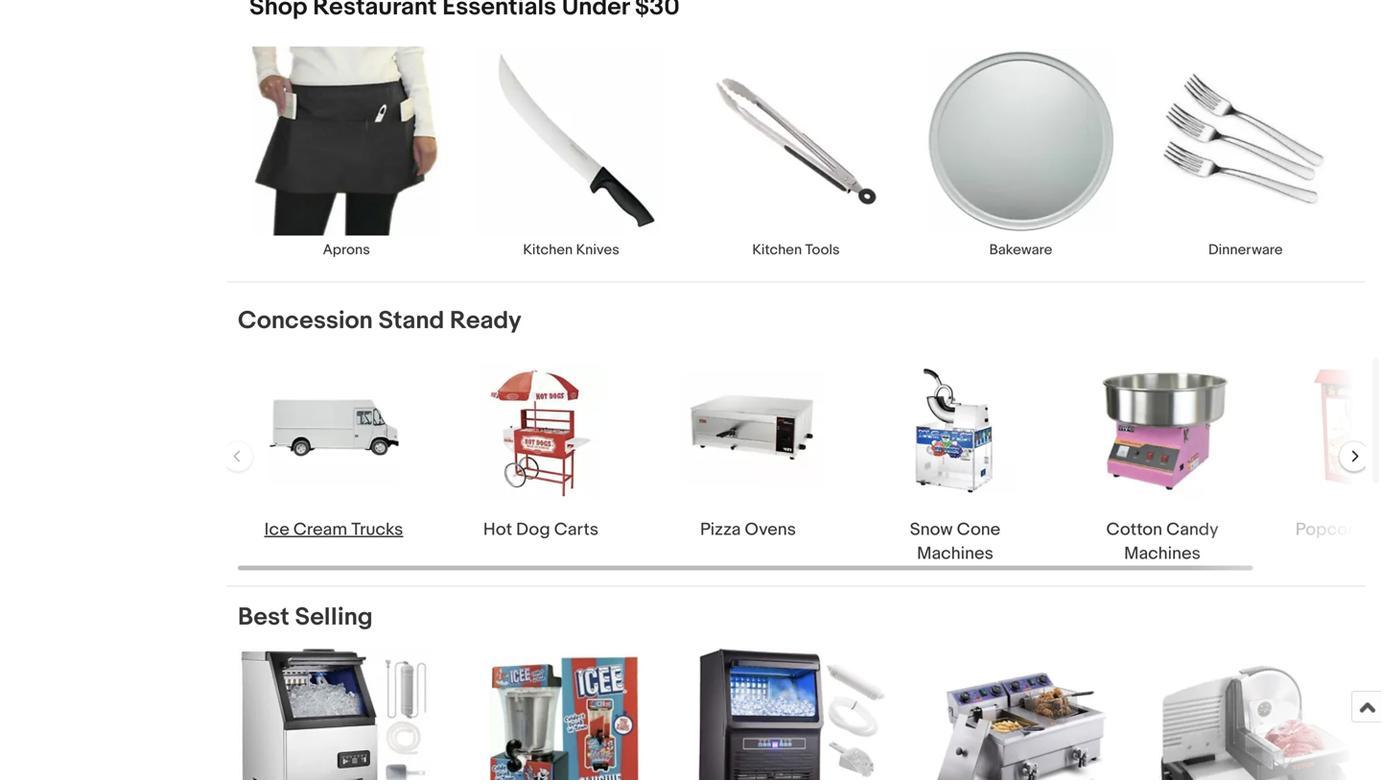 Task type: locate. For each thing, give the bounding box(es) containing it.
popcorn m link
[[1274, 352, 1382, 542]]

kitchen left 'tools'
[[753, 241, 802, 258]]

cotton candy machines link
[[1067, 352, 1259, 566]]

ready
[[450, 306, 522, 336]]

kitchen tools
[[753, 241, 840, 258]]

1 horizontal spatial kitchen
[[753, 241, 802, 258]]

1 kitchen from the left
[[523, 241, 573, 258]]

0 horizontal spatial machines
[[918, 543, 994, 564]]

kitchen left knives
[[523, 241, 573, 258]]

hot dog carts image
[[480, 352, 603, 505]]

hot
[[484, 519, 513, 540]]

snow cone machines link
[[860, 352, 1052, 566]]

kitchen tools link
[[684, 46, 909, 258]]

machines inside snow cone machines
[[918, 543, 994, 564]]

vevor gj801 stainless steel 7.5 inch 200w commercial meat slicer image
[[1159, 648, 1351, 780]]

kitchen inside "link"
[[523, 241, 573, 258]]

best
[[238, 602, 290, 632]]

aprons
[[323, 241, 370, 258]]

list
[[226, 46, 1367, 281]]

ice cream trucks
[[264, 519, 403, 540]]

machines down cotton
[[1125, 543, 1201, 564]]

machines
[[918, 543, 994, 564], [1125, 543, 1201, 564]]

bakeware link
[[909, 46, 1134, 258]]

1 horizontal spatial machines
[[1125, 543, 1201, 564]]

concession stand ready
[[238, 306, 522, 336]]

snow
[[911, 519, 953, 540]]

cotton candy machines image
[[1086, 355, 1240, 501]]

machines down cone
[[918, 543, 994, 564]]

pizza ovens image
[[672, 371, 825, 485]]

vevor tkj-at25 ice maker - black image
[[699, 648, 891, 780]]

candy
[[1167, 519, 1219, 540]]

0 horizontal spatial kitchen
[[523, 241, 573, 258]]

aprons link
[[234, 46, 459, 258]]

popcorn machines image
[[1304, 352, 1382, 505]]

dog
[[516, 519, 550, 540]]

kitchen knives link
[[459, 46, 684, 258]]

selling
[[295, 602, 373, 632]]

hot dog carts
[[484, 519, 599, 540]]

dinnerware
[[1209, 241, 1284, 258]]

carts
[[554, 519, 599, 540]]

kitchen
[[523, 241, 573, 258], [753, 241, 802, 258]]

pizza ovens
[[701, 519, 797, 540]]

bakeware
[[990, 241, 1053, 258]]

1 machines from the left
[[918, 543, 994, 564]]

snow cone machines image
[[888, 352, 1024, 505]]

machines inside cotton candy machines
[[1125, 543, 1201, 564]]

2 machines from the left
[[1125, 543, 1201, 564]]

machines for cotton
[[1125, 543, 1201, 564]]

kitchen for kitchen tools
[[753, 241, 802, 258]]

cotton candy machines
[[1107, 519, 1219, 564]]

hot dog carts link
[[445, 352, 637, 542]]

ice
[[264, 519, 290, 540]]

2 kitchen from the left
[[753, 241, 802, 258]]



Task type: describe. For each thing, give the bounding box(es) containing it.
ice cream trucks image
[[257, 372, 411, 485]]

kitchen for kitchen knives
[[523, 241, 573, 258]]

cotton
[[1107, 519, 1163, 540]]

ice cream trucks link
[[238, 352, 430, 542]]

best selling
[[238, 602, 373, 632]]

trucks
[[351, 519, 403, 540]]

concession
[[238, 306, 373, 336]]

cone
[[957, 519, 1001, 540]]

tools
[[806, 241, 840, 258]]

snow cone machines
[[911, 519, 1001, 564]]

knives
[[576, 241, 620, 258]]

dinnerware link
[[1134, 46, 1359, 258]]

popcorn
[[1296, 519, 1364, 540]]

commercial ice maker machine 110lbs stainless steel restaurant ice cube making image
[[238, 648, 430, 780]]

vevor commercial electric deep fryer - sg24l5000w12l1kyvv1 image
[[929, 648, 1121, 780]]

machines for snow
[[918, 543, 994, 564]]

ovens
[[745, 519, 797, 540]]

popcorn m
[[1296, 519, 1382, 540]]

stand
[[379, 306, 445, 336]]

list containing aprons
[[226, 46, 1367, 281]]

iscream genuine icee home slushie maker ice machine 1 liter image
[[490, 648, 638, 780]]

cream
[[294, 519, 347, 540]]

kitchen knives
[[523, 241, 620, 258]]

pizza
[[701, 519, 741, 540]]

pizza ovens link
[[653, 352, 844, 542]]

m
[[1368, 519, 1382, 540]]



Task type: vqa. For each thing, say whether or not it's contained in the screenshot.
gifts
no



